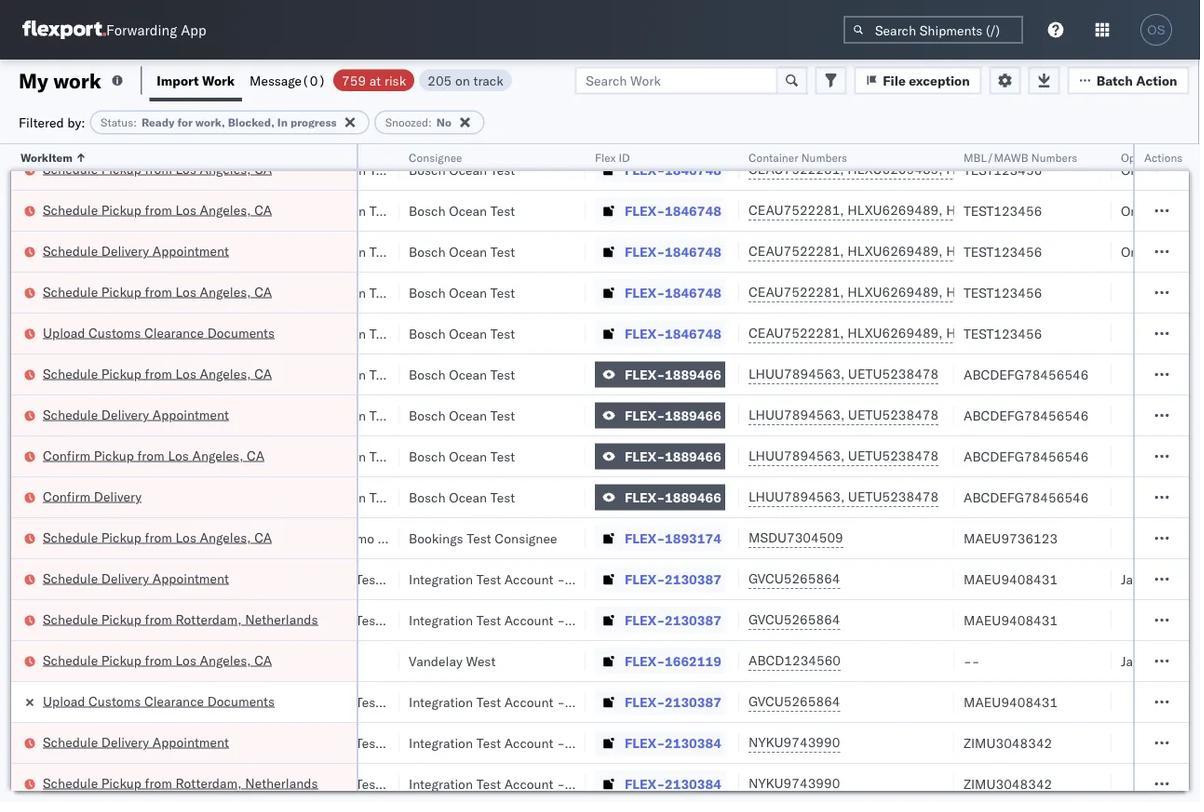 Task type: vqa. For each thing, say whether or not it's contained in the screenshot.
'Messages'
no



Task type: describe. For each thing, give the bounding box(es) containing it.
resize handle column header for mbl/mawb numbers
[[1090, 144, 1112, 803]]

2 nyku9743990 from the top
[[749, 776, 840, 792]]

4 karl from the top
[[568, 735, 592, 752]]

customs for first upload customs clearance documents link from the top
[[89, 325, 141, 341]]

5 schedule from the top
[[43, 366, 98, 382]]

8 ocean fcl from the top
[[167, 448, 232, 465]]

2 jaehyung cho from the top
[[1121, 653, 1200, 670]]

1 schedule pickup from rotterdam, netherlands button from the top
[[43, 610, 318, 631]]

upload customs clearance documents for first upload customs clearance documents link from the top
[[43, 325, 275, 341]]

by:
[[67, 114, 85, 130]]

container
[[749, 150, 799, 164]]

status
[[101, 115, 133, 129]]

batch action button
[[1068, 67, 1190, 95]]

8 fcl from the top
[[208, 448, 232, 465]]

12 flex- from the top
[[625, 612, 665, 629]]

resize handle column header for mode
[[256, 144, 278, 803]]

3 ceau7522281, from the top
[[749, 243, 844, 259]]

delivery for 2nd 'schedule delivery appointment' button
[[101, 407, 149, 423]]

4 ceau7522281, from the top
[[749, 284, 844, 300]]

14 flex- from the top
[[625, 694, 665, 711]]

7 fcl from the top
[[208, 407, 232, 424]]

confirm delivery
[[43, 488, 142, 505]]

7 flex- from the top
[[625, 407, 665, 424]]

2 maeu9408431 from the top
[[964, 612, 1058, 629]]

for
[[177, 115, 193, 129]]

work
[[53, 68, 101, 93]]

los for fourth schedule pickup from los angeles, ca button from the top of the page
[[176, 366, 196, 382]]

msdu7304509
[[749, 530, 844, 546]]

13 flex- from the top
[[625, 653, 665, 670]]

759 at risk
[[342, 72, 406, 88]]

1 lhuu7894563, uetu5238478 from the top
[[749, 366, 939, 382]]

4 flex-1889466 from the top
[[625, 489, 722, 506]]

ca for confirm pickup from los angeles, ca button on the bottom of the page
[[247, 447, 265, 464]]

maeu9736123
[[964, 530, 1058, 547]]

ca for 6th schedule pickup from los angeles, ca button from the bottom of the page
[[254, 161, 272, 177]]

name
[[321, 150, 350, 164]]

confirm pickup from los angeles, ca link
[[43, 447, 265, 465]]

client name
[[288, 150, 350, 164]]

mbl/mawb numbers
[[964, 150, 1078, 164]]

2 account from the top
[[505, 612, 554, 629]]

flex id button
[[586, 146, 721, 165]]

risk
[[384, 72, 406, 88]]

2 rotterdam, from the top
[[176, 775, 242, 792]]

10 ocean fcl from the top
[[167, 530, 232, 547]]

3 schedule pickup from los angeles, ca link from the top
[[43, 283, 272, 301]]

delivery for first 'schedule delivery appointment' button from the top of the page
[[101, 243, 149, 259]]

forwarding app link
[[22, 20, 206, 39]]

5 flex- from the top
[[625, 325, 665, 342]]

my work
[[19, 68, 101, 93]]

15 ocean fcl from the top
[[167, 735, 232, 752]]

os
[[1148, 23, 1166, 37]]

4 hlxu8034992 from the top
[[946, 284, 1038, 300]]

5 schedule pickup from los angeles, ca link from the top
[[43, 528, 272, 547]]

6 schedule pickup from los angeles, ca from the top
[[43, 652, 272, 669]]

bookings
[[409, 530, 463, 547]]

container numbers button
[[739, 146, 936, 165]]

2 schedule delivery appointment link from the top
[[43, 406, 229, 424]]

1 hlxu8034992 from the top
[[946, 161, 1038, 177]]

759
[[342, 72, 366, 88]]

client
[[288, 150, 318, 164]]

3 maeu9408431 from the top
[[964, 694, 1058, 711]]

4 uetu5238478 from the top
[[848, 489, 939, 505]]

forwarding
[[106, 21, 177, 39]]

11 flex- from the top
[[625, 571, 665, 588]]

schedule delivery appointment for third schedule delivery appointment link from the bottom
[[43, 407, 229, 423]]

1 hlxu6269489, from the top
[[848, 161, 943, 177]]

file exception
[[883, 72, 970, 88]]

confirm pickup from los angeles, ca button
[[43, 447, 265, 467]]

2 integration from the top
[[409, 612, 473, 629]]

205
[[428, 72, 452, 88]]

id
[[619, 150, 630, 164]]

1 schedule pickup from los angeles, ca link from the top
[[43, 160, 272, 178]]

batch action
[[1097, 72, 1178, 88]]

status : ready for work, blocked, in progress
[[101, 115, 337, 129]]

2 abcdefg78456546 from the top
[[964, 407, 1089, 424]]

flexport. image
[[22, 20, 106, 39]]

ca for sixth schedule pickup from los angeles, ca button from the top
[[254, 652, 272, 669]]

7 schedule from the top
[[43, 529, 98, 546]]

at
[[369, 72, 381, 88]]

1662119
[[665, 653, 722, 670]]

clearance for first upload customs clearance documents link from the top
[[144, 325, 204, 341]]

confirm pickup from los angeles, ca
[[43, 447, 265, 464]]

filtered by:
[[19, 114, 85, 130]]

action
[[1136, 72, 1178, 88]]

: for snoozed
[[428, 115, 432, 129]]

5 account from the top
[[505, 776, 554, 793]]

work,
[[195, 115, 225, 129]]

2 karl from the top
[[568, 612, 592, 629]]

blocked,
[[228, 115, 275, 129]]

snoozed : no
[[385, 115, 452, 129]]

los for sixth schedule pickup from los angeles, ca button from the top
[[176, 652, 196, 669]]

3 flex-1846748 from the top
[[625, 244, 722, 260]]

1 flex-2130384 from the top
[[625, 735, 722, 752]]

workitem
[[20, 150, 73, 164]]

snooze
[[108, 150, 145, 164]]

5 1846748 from the top
[[665, 325, 722, 342]]

4 hlxu6269489, from the top
[[848, 284, 943, 300]]

3 2130387 from the top
[[665, 694, 722, 711]]

3 abcdefg78456546 from the top
[[964, 448, 1089, 465]]

numbers for container numbers
[[801, 150, 848, 164]]

2 schedule from the top
[[43, 202, 98, 218]]

4 test123456 from the top
[[964, 285, 1042, 301]]

los for 5th schedule pickup from los angeles, ca button from the top of the page
[[176, 529, 196, 546]]

2 lhuu7894563, uetu5238478 from the top
[[749, 407, 939, 423]]

documents for second upload customs clearance documents link from the top
[[207, 693, 275, 710]]

1 lagerfeld from the top
[[596, 571, 651, 588]]

import work button
[[149, 60, 242, 102]]

4 flex- from the top
[[625, 285, 665, 301]]

mode
[[167, 150, 195, 164]]

3 schedule delivery appointment button from the top
[[43, 569, 229, 590]]

flex id
[[595, 150, 630, 164]]

abcd1234560
[[749, 653, 841, 669]]

upload customs clearance documents button
[[43, 324, 275, 344]]

no
[[437, 115, 452, 129]]

1 lhuu7894563, from the top
[[749, 366, 845, 382]]

1 ceau7522281, from the top
[[749, 161, 844, 177]]

confirm for confirm pickup from los angeles, ca
[[43, 447, 90, 464]]

1 upload customs clearance documents link from the top
[[43, 324, 275, 342]]

16 ocean fcl from the top
[[167, 776, 232, 793]]

ready
[[142, 115, 175, 129]]

appointment for second schedule delivery appointment link from the bottom
[[153, 570, 229, 587]]

4 abcdefg78456546 from the top
[[964, 489, 1089, 506]]

4 schedule pickup from los angeles, ca link from the top
[[43, 365, 272, 383]]

upload for second upload customs clearance documents link from the top
[[43, 693, 85, 710]]

3 fcl from the top
[[208, 244, 232, 260]]

snoozed
[[385, 115, 428, 129]]

mbl/mawb numbers button
[[955, 146, 1093, 165]]

2 upload customs clearance documents link from the top
[[43, 692, 275, 711]]

angeles, inside button
[[192, 447, 244, 464]]

5 schedule pickup from los angeles, ca button from the top
[[43, 528, 272, 549]]

schedule delivery appointment for first schedule delivery appointment link from the bottom of the page
[[43, 734, 229, 751]]

10 fcl from the top
[[208, 530, 232, 547]]

1 schedule delivery appointment button from the top
[[43, 242, 229, 262]]

1 karl from the top
[[568, 571, 592, 588]]

appointment for first schedule delivery appointment link from the bottom of the page
[[153, 734, 229, 751]]

3 integration test account - karl lagerfeld from the top
[[409, 694, 651, 711]]

mbl/mawb
[[964, 150, 1029, 164]]

mode button
[[157, 146, 260, 165]]

3 flex-2130387 from the top
[[625, 694, 722, 711]]

2 ceau7522281, hlxu6269489, hlxu8034992 from the top
[[749, 202, 1038, 218]]

flexport demo consignee
[[288, 530, 440, 547]]

clearance for second upload customs clearance documents link from the top
[[144, 693, 204, 710]]

3 lagerfeld from the top
[[596, 694, 651, 711]]

4 lagerfeld from the top
[[596, 735, 651, 752]]

2 integration test account - karl lagerfeld from the top
[[409, 612, 651, 629]]

vandelay west
[[409, 653, 496, 670]]

14 fcl from the top
[[208, 694, 232, 711]]

progress
[[290, 115, 337, 129]]

1 2130387 from the top
[[665, 571, 722, 588]]

work
[[202, 72, 235, 88]]

confirm delivery link
[[43, 488, 142, 506]]

west
[[466, 653, 496, 670]]

file
[[883, 72, 906, 88]]

2 zimu3048342 from the top
[[964, 776, 1053, 793]]

schedule delivery appointment for first schedule delivery appointment link from the top
[[43, 243, 229, 259]]

message (0)
[[250, 72, 326, 88]]

1 fcl from the top
[[208, 162, 232, 178]]

3 1889466 from the top
[[665, 448, 722, 465]]

delivery for confirm delivery button
[[94, 488, 142, 505]]

on
[[455, 72, 470, 88]]

import work
[[157, 72, 235, 88]]

3 flex-1889466 from the top
[[625, 448, 722, 465]]

client name button
[[278, 146, 381, 165]]

filtered
[[19, 114, 64, 130]]

4 flex-1846748 from the top
[[625, 285, 722, 301]]

consignee button
[[400, 146, 567, 165]]

4 fcl from the top
[[208, 285, 232, 301]]

los for 2nd schedule pickup from los angeles, ca button from the top
[[176, 202, 196, 218]]

upload for first upload customs clearance documents link from the top
[[43, 325, 85, 341]]

confirm delivery button
[[43, 488, 142, 508]]

10 flex- from the top
[[625, 530, 665, 547]]

netherlands for 2nd schedule pickup from rotterdam, netherlands link
[[245, 775, 318, 792]]

os button
[[1135, 8, 1178, 51]]

: for status
[[133, 115, 137, 129]]

(0)
[[302, 72, 326, 88]]

vandelay for vandelay
[[288, 653, 342, 670]]

track
[[474, 72, 504, 88]]

actions
[[1145, 150, 1183, 164]]

4 ocean fcl from the top
[[167, 285, 232, 301]]

netherlands for 1st schedule pickup from rotterdam, netherlands link from the top
[[245, 611, 318, 628]]



Task type: locate. For each thing, give the bounding box(es) containing it.
lagerfeld
[[596, 571, 651, 588], [596, 612, 651, 629], [596, 694, 651, 711], [596, 735, 651, 752], [596, 776, 651, 793]]

operator
[[1121, 150, 1166, 164]]

upload customs clearance documents
[[43, 325, 275, 341], [43, 693, 275, 710]]

flex-1846748
[[625, 162, 722, 178], [625, 203, 722, 219], [625, 244, 722, 260], [625, 285, 722, 301], [625, 325, 722, 342]]

0 vertical spatial upload
[[43, 325, 85, 341]]

rotterdam,
[[176, 611, 242, 628], [176, 775, 242, 792]]

5 ocean fcl from the top
[[167, 325, 232, 342]]

3 lhuu7894563, from the top
[[749, 448, 845, 464]]

0 vertical spatial rotterdam,
[[176, 611, 242, 628]]

delivery inside button
[[94, 488, 142, 505]]

appointment for third schedule delivery appointment link from the bottom
[[153, 407, 229, 423]]

2130387 down 1662119
[[665, 694, 722, 711]]

ceau7522281,
[[749, 161, 844, 177], [749, 202, 844, 218], [749, 243, 844, 259], [749, 284, 844, 300], [749, 325, 844, 341]]

--
[[964, 653, 980, 670]]

1 vertical spatial jaehyung
[[1121, 653, 1176, 670]]

2 1889466 from the top
[[665, 407, 722, 424]]

2 lagerfeld from the top
[[596, 612, 651, 629]]

5 lagerfeld from the top
[[596, 776, 651, 793]]

1 vertical spatial netherlands
[[245, 775, 318, 792]]

2 vertical spatial flex-2130387
[[625, 694, 722, 711]]

1 vertical spatial schedule pickup from rotterdam, netherlands button
[[43, 774, 318, 795]]

0 vertical spatial omkar
[[1121, 162, 1160, 178]]

2 : from the left
[[428, 115, 432, 129]]

0 vertical spatial cho
[[1179, 571, 1200, 588]]

forwarding app
[[106, 21, 206, 39]]

cho
[[1179, 571, 1200, 588], [1179, 653, 1200, 670]]

1 vertical spatial zimu3048342
[[964, 776, 1053, 793]]

batch
[[1097, 72, 1133, 88]]

: left ready
[[133, 115, 137, 129]]

0 vertical spatial schedule pickup from rotterdam, netherlands button
[[43, 610, 318, 631]]

resize handle column header for flex id
[[717, 144, 739, 803]]

resize handle column header for consignee
[[563, 144, 586, 803]]

0 vertical spatial jaehyung cho
[[1121, 571, 1200, 588]]

5 hlxu8034992 from the top
[[946, 325, 1038, 341]]

2 clearance from the top
[[144, 693, 204, 710]]

maeu9408431 down maeu9736123
[[964, 571, 1058, 588]]

2 fcl from the top
[[208, 203, 232, 219]]

1 schedule pickup from los angeles, ca from the top
[[43, 161, 272, 177]]

ca for third schedule pickup from los angeles, ca button from the top
[[254, 284, 272, 300]]

5 ceau7522281, from the top
[[749, 325, 844, 341]]

flex-2130387 down flex-1662119
[[625, 694, 722, 711]]

7 resize handle column header from the left
[[717, 144, 739, 803]]

hlxu6269489,
[[848, 161, 943, 177], [848, 202, 943, 218], [848, 243, 943, 259], [848, 284, 943, 300], [848, 325, 943, 341]]

2 vertical spatial maeu9408431
[[964, 694, 1058, 711]]

1 horizontal spatial vandelay
[[409, 653, 463, 670]]

2 flex-1889466 from the top
[[625, 407, 722, 424]]

1 vertical spatial cho
[[1179, 653, 1200, 670]]

1 integration test account - karl lagerfeld from the top
[[409, 571, 651, 588]]

2 hlxu6269489, from the top
[[848, 202, 943, 218]]

1 1889466 from the top
[[665, 366, 722, 383]]

upload customs clearance documents for second upload customs clearance documents link from the top
[[43, 693, 275, 710]]

3 account from the top
[[505, 694, 554, 711]]

1 vertical spatial upload customs clearance documents
[[43, 693, 275, 710]]

omkar
[[1121, 162, 1160, 178], [1121, 203, 1160, 219], [1121, 244, 1160, 260]]

1 vertical spatial 2130387
[[665, 612, 722, 629]]

3 resize handle column header from the left
[[256, 144, 278, 803]]

2 vertical spatial 2130387
[[665, 694, 722, 711]]

los for confirm pickup from los angeles, ca button on the bottom of the page
[[168, 447, 189, 464]]

schedule
[[43, 161, 98, 177], [43, 202, 98, 218], [43, 243, 98, 259], [43, 284, 98, 300], [43, 366, 98, 382], [43, 407, 98, 423], [43, 529, 98, 546], [43, 570, 98, 587], [43, 611, 98, 628], [43, 652, 98, 669], [43, 734, 98, 751], [43, 775, 98, 792]]

uetu5238478
[[848, 366, 939, 382], [848, 407, 939, 423], [848, 448, 939, 464], [848, 489, 939, 505]]

205 on track
[[428, 72, 504, 88]]

4 1846748 from the top
[[665, 285, 722, 301]]

2 flex-2130387 from the top
[[625, 612, 722, 629]]

2130384
[[665, 735, 722, 752], [665, 776, 722, 793]]

schedule delivery appointment
[[43, 243, 229, 259], [43, 407, 229, 423], [43, 570, 229, 587], [43, 734, 229, 751]]

1 appointment from the top
[[153, 243, 229, 259]]

0 vertical spatial gvcu5265864
[[749, 571, 840, 587]]

resize handle column header
[[76, 144, 99, 803], [135, 144, 157, 803], [256, 144, 278, 803], [334, 144, 357, 803], [377, 144, 400, 803], [563, 144, 586, 803], [717, 144, 739, 803], [932, 144, 955, 803], [1090, 144, 1112, 803], [1167, 144, 1189, 803]]

ceau7522281, hlxu6269489, hlxu8034992
[[749, 161, 1038, 177], [749, 202, 1038, 218], [749, 243, 1038, 259], [749, 284, 1038, 300], [749, 325, 1038, 341]]

4 lhuu7894563, from the top
[[749, 489, 845, 505]]

ca for 5th schedule pickup from los angeles, ca button from the top of the page
[[254, 529, 272, 546]]

flex-1893174 button
[[595, 526, 725, 552], [595, 526, 725, 552]]

0 vertical spatial netherlands
[[245, 611, 318, 628]]

0 vertical spatial zimu3048342
[[964, 735, 1053, 752]]

upload inside button
[[43, 325, 85, 341]]

app
[[181, 21, 206, 39]]

maeu9408431 up --
[[964, 612, 1058, 629]]

hlxu8034992
[[946, 161, 1038, 177], [946, 202, 1038, 218], [946, 243, 1038, 259], [946, 284, 1038, 300], [946, 325, 1038, 341]]

numbers inside container numbers button
[[801, 150, 848, 164]]

3 schedule delivery appointment link from the top
[[43, 569, 229, 588]]

2 customs from the top
[[89, 693, 141, 710]]

abcdefg78456546
[[964, 366, 1089, 383], [964, 407, 1089, 424], [964, 448, 1089, 465], [964, 489, 1089, 506]]

1 vertical spatial nyku9743990
[[749, 776, 840, 792]]

1 maeu9408431 from the top
[[964, 571, 1058, 588]]

0 vertical spatial nyku9743990
[[749, 735, 840, 751]]

Search Work text field
[[575, 67, 778, 95]]

9 ocean fcl from the top
[[167, 489, 232, 506]]

1 vertical spatial maeu9408431
[[964, 612, 1058, 629]]

schedule delivery appointment link
[[43, 242, 229, 260], [43, 406, 229, 424], [43, 569, 229, 588], [43, 733, 229, 752]]

1 vertical spatial confirm
[[43, 488, 90, 505]]

1 vertical spatial jaehyung cho
[[1121, 653, 1200, 670]]

1 vertical spatial documents
[[207, 693, 275, 710]]

8 schedule from the top
[[43, 570, 98, 587]]

resize handle column header for container numbers
[[932, 144, 955, 803]]

1 vertical spatial clearance
[[144, 693, 204, 710]]

pickup
[[101, 161, 142, 177], [101, 202, 142, 218], [101, 284, 142, 300], [101, 366, 142, 382], [94, 447, 134, 464], [101, 529, 142, 546], [101, 611, 142, 628], [101, 652, 142, 669], [101, 775, 142, 792]]

1 horizontal spatial :
[[428, 115, 432, 129]]

6 schedule pickup from los angeles, ca link from the top
[[43, 651, 272, 670]]

0 vertical spatial 2130387
[[665, 571, 722, 588]]

9 fcl from the top
[[208, 489, 232, 506]]

bosch
[[288, 162, 325, 178], [409, 162, 446, 178], [288, 203, 325, 219], [409, 203, 446, 219], [288, 244, 325, 260], [409, 244, 446, 260], [288, 285, 325, 301], [409, 285, 446, 301], [288, 325, 325, 342], [409, 325, 446, 342], [288, 366, 325, 383], [409, 366, 446, 383], [288, 407, 325, 424], [409, 407, 446, 424], [288, 448, 325, 465], [409, 448, 446, 465], [288, 489, 325, 506], [409, 489, 446, 506]]

consignee for flexport demo consignee
[[378, 530, 440, 547]]

13 fcl from the top
[[208, 653, 232, 670]]

1 vertical spatial upload customs clearance documents link
[[43, 692, 275, 711]]

10 resize handle column header from the left
[[1167, 144, 1189, 803]]

0 vertical spatial schedule pickup from rotterdam, netherlands link
[[43, 610, 318, 629]]

numbers inside mbl/mawb numbers button
[[1032, 150, 1078, 164]]

1 schedule from the top
[[43, 161, 98, 177]]

flex-1662119
[[625, 653, 722, 670]]

los for third schedule pickup from los angeles, ca button from the top
[[176, 284, 196, 300]]

flex-2130384
[[625, 735, 722, 752], [625, 776, 722, 793]]

consignee inside button
[[409, 150, 462, 164]]

flex-1846748 button
[[595, 157, 725, 183], [595, 157, 725, 183], [595, 198, 725, 224], [595, 198, 725, 224], [595, 239, 725, 265], [595, 239, 725, 265], [595, 280, 725, 306], [595, 280, 725, 306], [595, 321, 725, 347], [595, 321, 725, 347]]

2130387
[[665, 571, 722, 588], [665, 612, 722, 629], [665, 694, 722, 711]]

workitem button
[[11, 146, 338, 165]]

0 vertical spatial maeu9408431
[[964, 571, 1058, 588]]

1 horizontal spatial numbers
[[1032, 150, 1078, 164]]

flex-2130387 down flex-1893174
[[625, 571, 722, 588]]

customs inside button
[[89, 325, 141, 341]]

jaehyung
[[1121, 571, 1176, 588], [1121, 653, 1176, 670]]

4 schedule delivery appointment link from the top
[[43, 733, 229, 752]]

flex-2130387 button
[[595, 567, 725, 593], [595, 567, 725, 593], [595, 608, 725, 634], [595, 608, 725, 634], [595, 690, 725, 716], [595, 690, 725, 716]]

customs for second upload customs clearance documents link from the top
[[89, 693, 141, 710]]

4 resize handle column header from the left
[[334, 144, 357, 803]]

1 omkar from the top
[[1121, 162, 1160, 178]]

delivery
[[101, 243, 149, 259], [101, 407, 149, 423], [94, 488, 142, 505], [101, 570, 149, 587], [101, 734, 149, 751]]

2 schedule pickup from rotterdam, netherlands link from the top
[[43, 774, 318, 793]]

0 vertical spatial documents
[[207, 325, 275, 341]]

0 vertical spatial savant
[[1164, 162, 1200, 178]]

schedule delivery appointment for second schedule delivery appointment link from the bottom
[[43, 570, 229, 587]]

5 fcl from the top
[[208, 325, 232, 342]]

2 vertical spatial omkar
[[1121, 244, 1160, 260]]

2 appointment from the top
[[153, 407, 229, 423]]

3 appointment from the top
[[153, 570, 229, 587]]

0 horizontal spatial vandelay
[[288, 653, 342, 670]]

exception
[[909, 72, 970, 88]]

zimu3048342
[[964, 735, 1053, 752], [964, 776, 1053, 793]]

4 schedule delivery appointment button from the top
[[43, 733, 229, 754]]

11 schedule from the top
[[43, 734, 98, 751]]

2 netherlands from the top
[[245, 775, 318, 792]]

file exception button
[[854, 67, 982, 95], [854, 67, 982, 95]]

2 hlxu8034992 from the top
[[946, 202, 1038, 218]]

delivery for first 'schedule delivery appointment' button from the bottom of the page
[[101, 734, 149, 751]]

11 fcl from the top
[[208, 571, 232, 588]]

0 vertical spatial clearance
[[144, 325, 204, 341]]

1893174
[[665, 530, 722, 547]]

ca for 2nd schedule pickup from los angeles, ca button from the top
[[254, 202, 272, 218]]

5 flex-1846748 from the top
[[625, 325, 722, 342]]

5 resize handle column header from the left
[[377, 144, 400, 803]]

2 schedule pickup from los angeles, ca from the top
[[43, 202, 272, 218]]

appointment for first schedule delivery appointment link from the top
[[153, 243, 229, 259]]

pickup inside button
[[94, 447, 134, 464]]

appointment
[[153, 243, 229, 259], [153, 407, 229, 423], [153, 570, 229, 587], [153, 734, 229, 751]]

consignee down the no
[[409, 150, 462, 164]]

0 vertical spatial upload customs clearance documents
[[43, 325, 275, 341]]

in
[[277, 115, 288, 129]]

1 jaehyung from the top
[[1121, 571, 1176, 588]]

0 vertical spatial omkar savant
[[1121, 162, 1200, 178]]

import
[[157, 72, 199, 88]]

vandelay
[[288, 653, 342, 670], [409, 653, 463, 670]]

1 vertical spatial customs
[[89, 693, 141, 710]]

2130387 up 1662119
[[665, 612, 722, 629]]

1 vertical spatial schedule pickup from rotterdam, netherlands
[[43, 775, 318, 792]]

jaehyung cho
[[1121, 571, 1200, 588], [1121, 653, 1200, 670]]

consignee right demo
[[378, 530, 440, 547]]

vandelay for vandelay west
[[409, 653, 463, 670]]

0 vertical spatial jaehyung
[[1121, 571, 1176, 588]]

test
[[370, 162, 394, 178], [491, 162, 515, 178], [370, 203, 394, 219], [491, 203, 515, 219], [370, 244, 394, 260], [491, 244, 515, 260], [370, 285, 394, 301], [491, 285, 515, 301], [370, 325, 394, 342], [491, 325, 515, 342], [370, 366, 394, 383], [491, 366, 515, 383], [370, 407, 394, 424], [491, 407, 515, 424], [370, 448, 394, 465], [491, 448, 515, 465], [370, 489, 394, 506], [491, 489, 515, 506], [467, 530, 491, 547], [476, 571, 501, 588], [476, 612, 501, 629], [476, 694, 501, 711], [476, 735, 501, 752], [476, 776, 501, 793]]

3 lhuu7894563, uetu5238478 from the top
[[749, 448, 939, 464]]

3 savant from the top
[[1164, 244, 1200, 260]]

Search Shipments (/) text field
[[844, 16, 1023, 44]]

3 schedule pickup from los angeles, ca button from the top
[[43, 283, 272, 303]]

flex-2130384 button
[[595, 731, 725, 757], [595, 731, 725, 757], [595, 772, 725, 798], [595, 772, 725, 798]]

1 vertical spatial 2130384
[[665, 776, 722, 793]]

3 schedule from the top
[[43, 243, 98, 259]]

my
[[19, 68, 48, 93]]

0 vertical spatial customs
[[89, 325, 141, 341]]

gvcu5265864 up abcd1234560
[[749, 612, 840, 628]]

1 vertical spatial schedule pickup from rotterdam, netherlands link
[[43, 774, 318, 793]]

3 uetu5238478 from the top
[[848, 448, 939, 464]]

0 vertical spatial schedule pickup from rotterdam, netherlands
[[43, 611, 318, 628]]

0 horizontal spatial :
[[133, 115, 137, 129]]

flex-1662119 button
[[595, 649, 725, 675], [595, 649, 725, 675]]

8 resize handle column header from the left
[[932, 144, 955, 803]]

message
[[250, 72, 302, 88]]

schedule pickup from rotterdam, netherlands link
[[43, 610, 318, 629], [43, 774, 318, 793]]

flex-1889466 button
[[595, 362, 725, 388], [595, 362, 725, 388], [595, 403, 725, 429], [595, 403, 725, 429], [595, 444, 725, 470], [595, 444, 725, 470], [595, 485, 725, 511], [595, 485, 725, 511]]

schedule delivery appointment button
[[43, 242, 229, 262], [43, 406, 229, 426], [43, 569, 229, 590], [43, 733, 229, 754]]

11 ocean fcl from the top
[[167, 571, 232, 588]]

resize handle column header for client name
[[377, 144, 400, 803]]

2 omkar savant from the top
[[1121, 203, 1200, 219]]

confirm for confirm delivery
[[43, 488, 90, 505]]

1 vertical spatial savant
[[1164, 203, 1200, 219]]

2 vertical spatial omkar savant
[[1121, 244, 1200, 260]]

0 vertical spatial confirm
[[43, 447, 90, 464]]

numbers right the 'mbl/mawb'
[[1032, 150, 1078, 164]]

confirm
[[43, 447, 90, 464], [43, 488, 90, 505]]

4 account from the top
[[505, 735, 554, 752]]

1 ocean fcl from the top
[[167, 162, 232, 178]]

gvcu5265864 down abcd1234560
[[749, 694, 840, 710]]

integration
[[409, 571, 473, 588], [409, 612, 473, 629], [409, 694, 473, 711], [409, 735, 473, 752], [409, 776, 473, 793]]

container numbers
[[749, 150, 848, 164]]

1 flex- from the top
[[625, 162, 665, 178]]

numbers right container
[[801, 150, 848, 164]]

bookings test consignee
[[409, 530, 557, 547]]

12 fcl from the top
[[208, 612, 232, 629]]

0 vertical spatial flex-2130387
[[625, 571, 722, 588]]

consignee right bookings
[[495, 530, 557, 547]]

1 vertical spatial flex-2130387
[[625, 612, 722, 629]]

flexport
[[288, 530, 337, 547]]

upload customs clearance documents link
[[43, 324, 275, 342], [43, 692, 275, 711]]

los for 6th schedule pickup from los angeles, ca button from the bottom of the page
[[176, 161, 196, 177]]

1 confirm from the top
[[43, 447, 90, 464]]

0 vertical spatial upload customs clearance documents link
[[43, 324, 275, 342]]

1 documents from the top
[[207, 325, 275, 341]]

1 vertical spatial rotterdam,
[[176, 775, 242, 792]]

1 vertical spatial upload
[[43, 693, 85, 710]]

2 schedule pickup from rotterdam, netherlands from the top
[[43, 775, 318, 792]]

1 vertical spatial gvcu5265864
[[749, 612, 840, 628]]

consignee for bookings test consignee
[[495, 530, 557, 547]]

flex-2130387 up flex-1662119
[[625, 612, 722, 629]]

15 flex- from the top
[[625, 735, 665, 752]]

0 vertical spatial flex-2130384
[[625, 735, 722, 752]]

8 flex- from the top
[[625, 448, 665, 465]]

flex-1893174
[[625, 530, 722, 547]]

fcl
[[208, 162, 232, 178], [208, 203, 232, 219], [208, 244, 232, 260], [208, 285, 232, 301], [208, 325, 232, 342], [208, 366, 232, 383], [208, 407, 232, 424], [208, 448, 232, 465], [208, 489, 232, 506], [208, 530, 232, 547], [208, 571, 232, 588], [208, 612, 232, 629], [208, 653, 232, 670], [208, 694, 232, 711], [208, 735, 232, 752], [208, 776, 232, 793]]

documents for first upload customs clearance documents link from the top
[[207, 325, 275, 341]]

clearance inside button
[[144, 325, 204, 341]]

: left the no
[[428, 115, 432, 129]]

3 hlxu8034992 from the top
[[946, 243, 1038, 259]]

1 vertical spatial flex-2130384
[[625, 776, 722, 793]]

bosch ocean test
[[288, 162, 394, 178], [409, 162, 515, 178], [288, 203, 394, 219], [409, 203, 515, 219], [288, 244, 394, 260], [409, 244, 515, 260], [288, 285, 394, 301], [409, 285, 515, 301], [288, 325, 394, 342], [409, 325, 515, 342], [288, 366, 394, 383], [409, 366, 515, 383], [288, 407, 394, 424], [409, 407, 515, 424], [288, 448, 394, 465], [409, 448, 515, 465], [288, 489, 394, 506], [409, 489, 515, 506]]

schedule pickup from rotterdam, netherlands button
[[43, 610, 318, 631], [43, 774, 318, 795]]

0 horizontal spatial numbers
[[801, 150, 848, 164]]

ocean
[[167, 162, 205, 178], [328, 162, 366, 178], [449, 162, 487, 178], [167, 203, 205, 219], [328, 203, 366, 219], [449, 203, 487, 219], [167, 244, 205, 260], [328, 244, 366, 260], [449, 244, 487, 260], [167, 285, 205, 301], [328, 285, 366, 301], [449, 285, 487, 301], [167, 325, 205, 342], [328, 325, 366, 342], [449, 325, 487, 342], [167, 366, 205, 383], [328, 366, 366, 383], [449, 366, 487, 383], [167, 407, 205, 424], [328, 407, 366, 424], [449, 407, 487, 424], [167, 448, 205, 465], [328, 448, 366, 465], [449, 448, 487, 465], [167, 489, 205, 506], [328, 489, 366, 506], [449, 489, 487, 506], [167, 530, 205, 547], [167, 571, 205, 588], [167, 612, 205, 629], [167, 653, 205, 670], [167, 694, 205, 711], [167, 735, 205, 752], [167, 776, 205, 793]]

0 vertical spatial 2130384
[[665, 735, 722, 752]]

delivery for second 'schedule delivery appointment' button from the bottom
[[101, 570, 149, 587]]

5 integration from the top
[[409, 776, 473, 793]]

12 schedule from the top
[[43, 775, 98, 792]]

2 schedule pickup from rotterdam, netherlands button from the top
[[43, 774, 318, 795]]

1 vertical spatial omkar savant
[[1121, 203, 1200, 219]]

1 netherlands from the top
[[245, 611, 318, 628]]

2 vertical spatial gvcu5265864
[[749, 694, 840, 710]]

flex
[[595, 150, 616, 164]]

1889466
[[665, 366, 722, 383], [665, 407, 722, 424], [665, 448, 722, 465], [665, 489, 722, 506]]

ca for fourth schedule pickup from los angeles, ca button from the top of the page
[[254, 366, 272, 382]]

documents inside button
[[207, 325, 275, 341]]

1 schedule pickup from los angeles, ca button from the top
[[43, 160, 272, 180]]

lhuu7894563, uetu5238478
[[749, 366, 939, 382], [749, 407, 939, 423], [749, 448, 939, 464], [749, 489, 939, 505]]

2 test123456 from the top
[[964, 203, 1042, 219]]

2 savant from the top
[[1164, 203, 1200, 219]]

6 fcl from the top
[[208, 366, 232, 383]]

1 flex-2130387 from the top
[[625, 571, 722, 588]]

resize handle column header for workitem
[[334, 144, 357, 803]]

2130387 down 1893174 at bottom right
[[665, 571, 722, 588]]

4 1889466 from the top
[[665, 489, 722, 506]]

numbers for mbl/mawb numbers
[[1032, 150, 1078, 164]]

maeu9408431 down --
[[964, 694, 1058, 711]]

1 vertical spatial omkar
[[1121, 203, 1160, 219]]

2 ocean fcl from the top
[[167, 203, 232, 219]]

demo
[[340, 530, 374, 547]]

from inside button
[[137, 447, 165, 464]]

16 flex- from the top
[[625, 776, 665, 793]]

2 vertical spatial savant
[[1164, 244, 1200, 260]]

gvcu5265864 down msdu7304509
[[749, 571, 840, 587]]



